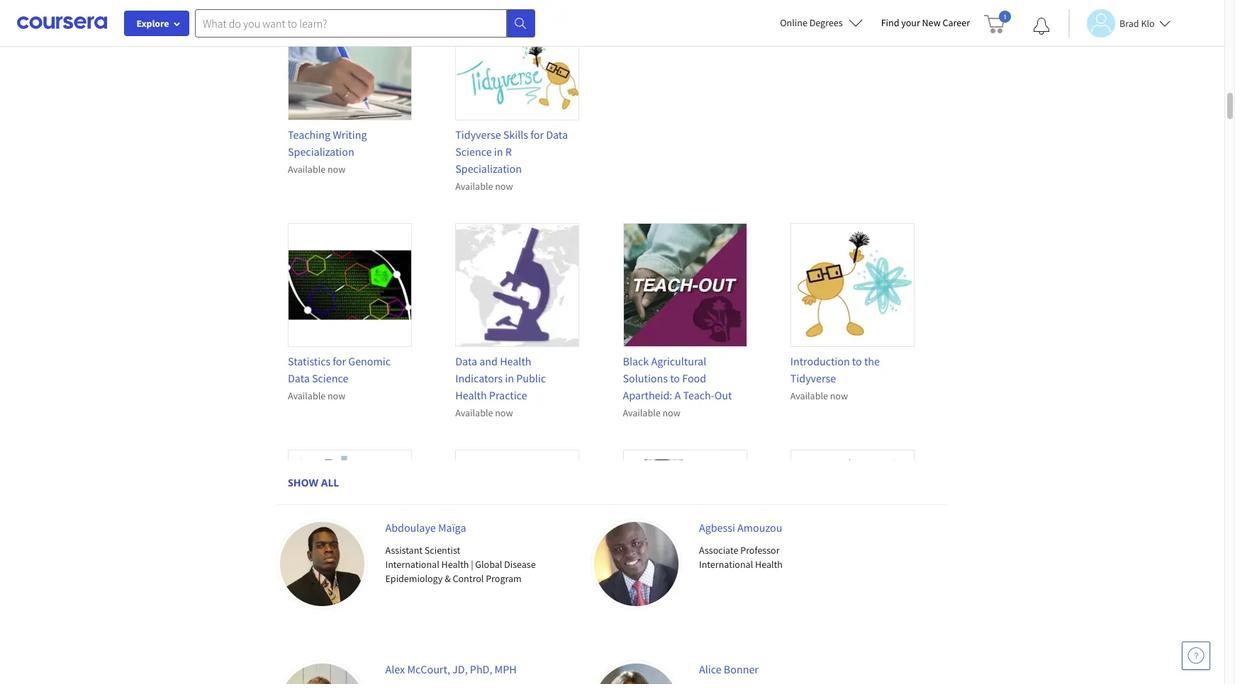 Task type: locate. For each thing, give the bounding box(es) containing it.
food
[[682, 372, 706, 386]]

introduction to systematic review and meta-analysis image
[[455, 450, 579, 574]]

2 vertical spatial data
[[288, 372, 310, 386]]

disease clusters image
[[288, 450, 412, 574]]

available now down r
[[455, 180, 513, 193]]

international down 'associate'
[[699, 559, 753, 571]]

available down indicators
[[455, 407, 493, 420]]

available now for introduction to the tidyverse
[[790, 390, 848, 403]]

science inside tidyverse skills for data science in r specialization
[[455, 145, 492, 159]]

degrees
[[809, 16, 843, 29]]

to
[[852, 354, 862, 369], [670, 372, 680, 386]]

now down statistics for genomic data science
[[328, 390, 345, 403]]

science left r
[[455, 145, 492, 159]]

0 horizontal spatial to
[[670, 372, 680, 386]]

and
[[479, 354, 498, 369]]

international inside associate professor international health
[[699, 559, 753, 571]]

to left the
[[852, 354, 862, 369]]

brad
[[1119, 17, 1139, 29]]

1 vertical spatial to
[[670, 372, 680, 386]]

specialization down r
[[455, 162, 522, 176]]

statistics for genomic data science link
[[288, 223, 434, 387]]

tidyverse
[[455, 128, 501, 142], [790, 372, 836, 386]]

1 horizontal spatial for
[[530, 128, 544, 142]]

1 horizontal spatial international
[[699, 559, 753, 571]]

tidyverse inside "introduction to the tidyverse"
[[790, 372, 836, 386]]

1 vertical spatial for
[[333, 354, 346, 369]]

now
[[328, 163, 345, 176], [495, 180, 513, 193], [328, 390, 345, 403], [830, 390, 848, 403], [495, 407, 513, 420], [662, 407, 680, 420]]

statistics for genomic data science
[[288, 354, 391, 386]]

klo
[[1141, 17, 1155, 29]]

data right skills
[[546, 128, 568, 142]]

0 horizontal spatial for
[[333, 354, 346, 369]]

None search field
[[195, 9, 535, 37]]

apartheid:
[[623, 389, 672, 403]]

assistant scientist international health | global disease epidemiology & control program
[[385, 544, 536, 586]]

0 vertical spatial data
[[546, 128, 568, 142]]

0 vertical spatial tidyverse
[[455, 128, 501, 142]]

shopping cart: 1 item image
[[984, 11, 1011, 33]]

to inside black agricultural solutions to food apartheid: a teach-out
[[670, 372, 680, 386]]

alex
[[385, 663, 405, 677]]

data up indicators
[[455, 354, 477, 369]]

science for statistics
[[312, 372, 348, 386]]

0 horizontal spatial science
[[312, 372, 348, 386]]

in inside tidyverse skills for data science in r specialization
[[494, 145, 503, 159]]

for
[[530, 128, 544, 142], [333, 354, 346, 369]]

1 vertical spatial tidyverse
[[790, 372, 836, 386]]

available down apartheid: at the bottom right
[[623, 407, 661, 420]]

mph
[[495, 663, 517, 677]]

specialization
[[288, 145, 354, 159], [455, 162, 522, 176]]

available down tidyverse skills for data science in r specialization
[[455, 180, 493, 193]]

to inside "introduction to the tidyverse"
[[852, 354, 862, 369]]

jd,
[[452, 663, 468, 677]]

available down teaching writing specialization
[[288, 163, 326, 176]]

health up &
[[441, 559, 469, 571]]

introduction to the tidyverse image
[[790, 223, 914, 347]]

available now for teaching writing specialization
[[288, 163, 345, 176]]

available for statistics for genomic data science
[[288, 390, 326, 403]]

specialization down teaching
[[288, 145, 354, 159]]

data
[[546, 128, 568, 142], [455, 354, 477, 369], [288, 372, 310, 386]]

solutions
[[623, 372, 668, 386]]

teaching
[[288, 128, 330, 142]]

now for the
[[830, 390, 848, 403]]

0 vertical spatial science
[[455, 145, 492, 159]]

agbessi amouzou
[[699, 521, 782, 535]]

data inside statistics for genomic data science
[[288, 372, 310, 386]]

in up 'practice'
[[505, 372, 514, 386]]

1 horizontal spatial data
[[455, 354, 477, 369]]

0 vertical spatial for
[[530, 128, 544, 142]]

in
[[494, 145, 503, 159], [505, 372, 514, 386]]

science
[[455, 145, 492, 159], [312, 372, 348, 386]]

0 horizontal spatial international
[[385, 559, 439, 571]]

0 vertical spatial to
[[852, 354, 862, 369]]

to up a
[[670, 372, 680, 386]]

tidyverse left skills
[[455, 128, 501, 142]]

1 horizontal spatial in
[[505, 372, 514, 386]]

1 vertical spatial in
[[505, 372, 514, 386]]

data inside tidyverse skills for data science in r specialization
[[546, 128, 568, 142]]

program
[[486, 573, 522, 586]]

1 vertical spatial specialization
[[455, 162, 522, 176]]

1 horizontal spatial science
[[455, 145, 492, 159]]

now down teaching writing specialization
[[328, 163, 345, 176]]

international
[[385, 559, 439, 571], [699, 559, 753, 571]]

now down 'practice'
[[495, 407, 513, 420]]

0 horizontal spatial specialization
[[288, 145, 354, 159]]

show all button
[[288, 476, 339, 491]]

skills
[[503, 128, 528, 142]]

alice bonner link
[[699, 663, 759, 677]]

available now down apartheid: at the bottom right
[[623, 407, 680, 420]]

available for teaching writing specialization
[[288, 163, 326, 176]]

1 horizontal spatial specialization
[[455, 162, 522, 176]]

available now for black agricultural solutions to food apartheid: a teach-out
[[623, 407, 680, 420]]

0 horizontal spatial tidyverse
[[455, 128, 501, 142]]

tidyverse down introduction
[[790, 372, 836, 386]]

international for abdoulaye
[[385, 559, 439, 571]]

introduction to the tidyverse
[[790, 354, 880, 386]]

specialization inside teaching writing specialization
[[288, 145, 354, 159]]

in left r
[[494, 145, 503, 159]]

maïga
[[438, 521, 466, 535]]

1 horizontal spatial tidyverse
[[790, 372, 836, 386]]

2 horizontal spatial data
[[546, 128, 568, 142]]

for right skills
[[530, 128, 544, 142]]

1 vertical spatial data
[[455, 354, 477, 369]]

2 international from the left
[[699, 559, 753, 571]]

scientist
[[425, 544, 460, 557]]

help center image
[[1188, 648, 1205, 665]]

now for for
[[495, 180, 513, 193]]

linear algebra: linear systems and matrix equations image
[[790, 450, 914, 574]]

1 international from the left
[[385, 559, 439, 571]]

health down professor
[[755, 559, 783, 571]]

explore
[[136, 17, 169, 30]]

international inside assistant scientist international health | global disease epidemiology & control program
[[385, 559, 439, 571]]

0 horizontal spatial in
[[494, 145, 503, 159]]

data and health indicators in public health practice link
[[455, 223, 602, 404]]

1 vertical spatial science
[[312, 372, 348, 386]]

teaching writing specialization link
[[288, 0, 434, 160]]

for inside statistics for genomic data science
[[333, 354, 346, 369]]

teaching writing specialization
[[288, 128, 367, 159]]

statistics
[[288, 354, 330, 369]]

now for solutions
[[662, 407, 680, 420]]

now down a
[[662, 407, 680, 420]]

for left genomic
[[333, 354, 346, 369]]

abdoulaye maïga image
[[277, 520, 368, 610]]

agbessi amouzou link
[[699, 521, 782, 535]]

available down statistics
[[288, 390, 326, 403]]

abdoulaye maïga link
[[385, 521, 466, 535]]

black
[[623, 354, 649, 369]]

0 horizontal spatial data
[[288, 372, 310, 386]]

1 horizontal spatial to
[[852, 354, 862, 369]]

science inside statistics for genomic data science
[[312, 372, 348, 386]]

taking safety and quality improvement work to the next level (patient safety vii) image
[[623, 450, 747, 574]]

disease
[[504, 559, 536, 571]]

now for specialization
[[328, 163, 345, 176]]

science down statistics
[[312, 372, 348, 386]]

available now down 'practice'
[[455, 407, 513, 420]]

available down introduction
[[790, 390, 828, 403]]

0 vertical spatial in
[[494, 145, 503, 159]]

available now down teaching writing specialization
[[288, 163, 345, 176]]

available now
[[288, 163, 345, 176], [455, 180, 513, 193], [288, 390, 345, 403], [790, 390, 848, 403], [455, 407, 513, 420], [623, 407, 680, 420]]

now down "introduction to the tidyverse"
[[830, 390, 848, 403]]

specialization inside tidyverse skills for data science in r specialization
[[455, 162, 522, 176]]

available now for tidyverse skills for data science in r specialization
[[455, 180, 513, 193]]

0 vertical spatial specialization
[[288, 145, 354, 159]]

|
[[471, 559, 473, 571]]

data down statistics
[[288, 372, 310, 386]]

available now down statistics for genomic data science
[[288, 390, 345, 403]]

writing
[[333, 128, 367, 142]]

black agricultural solutions to food apartheid: a teach-out link
[[623, 223, 769, 404]]

now down r
[[495, 180, 513, 193]]

available now down "introduction to the tidyverse"
[[790, 390, 848, 403]]

international up epidemiology
[[385, 559, 439, 571]]

find
[[881, 16, 899, 29]]

available
[[288, 163, 326, 176], [455, 180, 493, 193], [288, 390, 326, 403], [790, 390, 828, 403], [455, 407, 493, 420], [623, 407, 661, 420]]

health
[[500, 354, 531, 369], [455, 389, 487, 403], [441, 559, 469, 571], [755, 559, 783, 571]]



Task type: vqa. For each thing, say whether or not it's contained in the screenshot.
- inside the - With the option to complete your studies in up to 36 months, focus on your academic pursuits without compromising on your other commitments.
no



Task type: describe. For each thing, give the bounding box(es) containing it.
epidemiology
[[385, 573, 443, 586]]

data and health indicators in public health practice image
[[455, 223, 579, 347]]

alice bonner
[[699, 663, 759, 677]]

brad klo button
[[1068, 9, 1170, 37]]

available for data and health indicators in public health practice
[[455, 407, 493, 420]]

bonner
[[724, 663, 759, 677]]

health up public
[[500, 354, 531, 369]]

tidyverse skills for data science in r specialization link
[[455, 0, 602, 177]]

show
[[288, 476, 318, 490]]

for inside tidyverse skills for data science in r specialization
[[530, 128, 544, 142]]

introduction
[[790, 354, 850, 369]]

the
[[864, 354, 880, 369]]

What do you want to learn? text field
[[195, 9, 507, 37]]

online degrees
[[780, 16, 843, 29]]

teach-
[[683, 389, 714, 403]]

tidyverse skills for data science in r image
[[455, 0, 579, 121]]

global
[[475, 559, 502, 571]]

all
[[321, 476, 339, 490]]

available for introduction to the tidyverse
[[790, 390, 828, 403]]

available now for statistics for genomic data science
[[288, 390, 345, 403]]

now for health
[[495, 407, 513, 420]]

data for tidyverse skills for data science in r specialization
[[546, 128, 568, 142]]

agricultural
[[651, 354, 706, 369]]

abdoulaye
[[385, 521, 436, 535]]

your
[[901, 16, 920, 29]]

available for tidyverse skills for data science in r specialization
[[455, 180, 493, 193]]

&
[[445, 573, 451, 586]]

abdoulaye maïga
[[385, 521, 466, 535]]

data inside data and health indicators in public health practice
[[455, 354, 477, 369]]

associate
[[699, 544, 738, 557]]

tidyverse skills for data science in r specialization
[[455, 128, 568, 176]]

data and health indicators in public health practice
[[455, 354, 546, 403]]

introduction to the tidyverse link
[[790, 223, 937, 387]]

explore button
[[124, 11, 189, 36]]

public
[[516, 372, 546, 386]]

out
[[714, 389, 732, 403]]

show notifications image
[[1033, 18, 1050, 35]]

control
[[453, 573, 484, 586]]

black agricultural solutions to food apartheid: a teach-out image
[[623, 223, 747, 347]]

available for black agricultural solutions to food apartheid: a teach-out
[[623, 407, 661, 420]]

amouzou
[[737, 521, 782, 535]]

professor
[[740, 544, 780, 557]]

tidyverse inside tidyverse skills for data science in r specialization
[[455, 128, 501, 142]]

black agricultural solutions to food apartheid: a teach-out
[[623, 354, 732, 403]]

a
[[675, 389, 681, 403]]

phd,
[[470, 663, 492, 677]]

health inside assistant scientist international health | global disease epidemiology & control program
[[441, 559, 469, 571]]

practice
[[489, 389, 527, 403]]

associate professor international health
[[699, 544, 783, 571]]

genomic
[[348, 354, 391, 369]]

find your new career link
[[874, 14, 977, 32]]

available now for data and health indicators in public health practice
[[455, 407, 513, 420]]

data for statistics for genomic data science
[[288, 372, 310, 386]]

agbessi
[[699, 521, 735, 535]]

statistics for genomic data science image
[[288, 223, 412, 347]]

teaching writing image
[[288, 0, 412, 121]]

alex mccourt, jd, phd, mph
[[385, 663, 517, 677]]

indicators
[[455, 372, 503, 386]]

agbessi amouzou image
[[591, 520, 681, 610]]

health down indicators
[[455, 389, 487, 403]]

assistant
[[385, 544, 423, 557]]

new
[[922, 16, 941, 29]]

online degrees button
[[769, 7, 874, 38]]

r
[[505, 145, 512, 159]]

alex mccourt, jd, phd, mph link
[[385, 663, 517, 677]]

now for genomic
[[328, 390, 345, 403]]

alice
[[699, 663, 721, 677]]

online
[[780, 16, 807, 29]]

career
[[943, 16, 970, 29]]

in inside data and health indicators in public health practice
[[505, 372, 514, 386]]

international for agbessi
[[699, 559, 753, 571]]

science for tidyverse
[[455, 145, 492, 159]]

show all
[[288, 476, 339, 490]]

coursera image
[[17, 12, 107, 34]]

find your new career
[[881, 16, 970, 29]]

health inside associate professor international health
[[755, 559, 783, 571]]

mccourt,
[[407, 663, 450, 677]]

brad klo
[[1119, 17, 1155, 29]]



